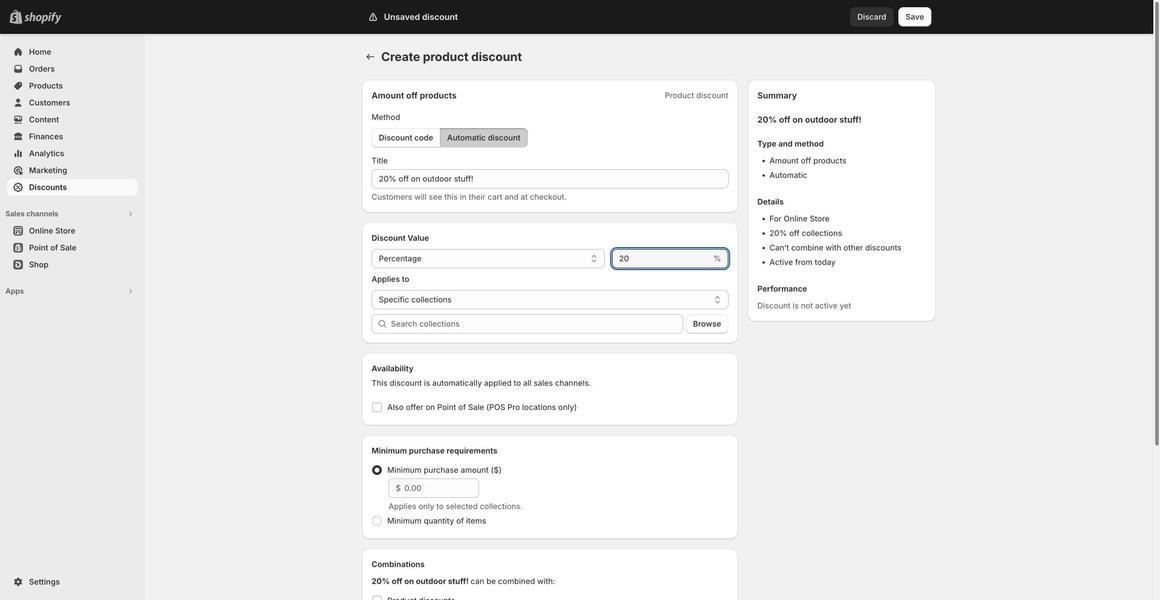 Task type: vqa. For each thing, say whether or not it's contained in the screenshot.
SEARCH COLLECTIONS text field
yes



Task type: describe. For each thing, give the bounding box(es) containing it.
shopify image
[[24, 12, 62, 24]]

0.00 text field
[[404, 479, 479, 498]]



Task type: locate. For each thing, give the bounding box(es) containing it.
None text field
[[372, 169, 729, 189]]

Search collections text field
[[391, 314, 683, 334]]

None text field
[[612, 249, 711, 268]]



